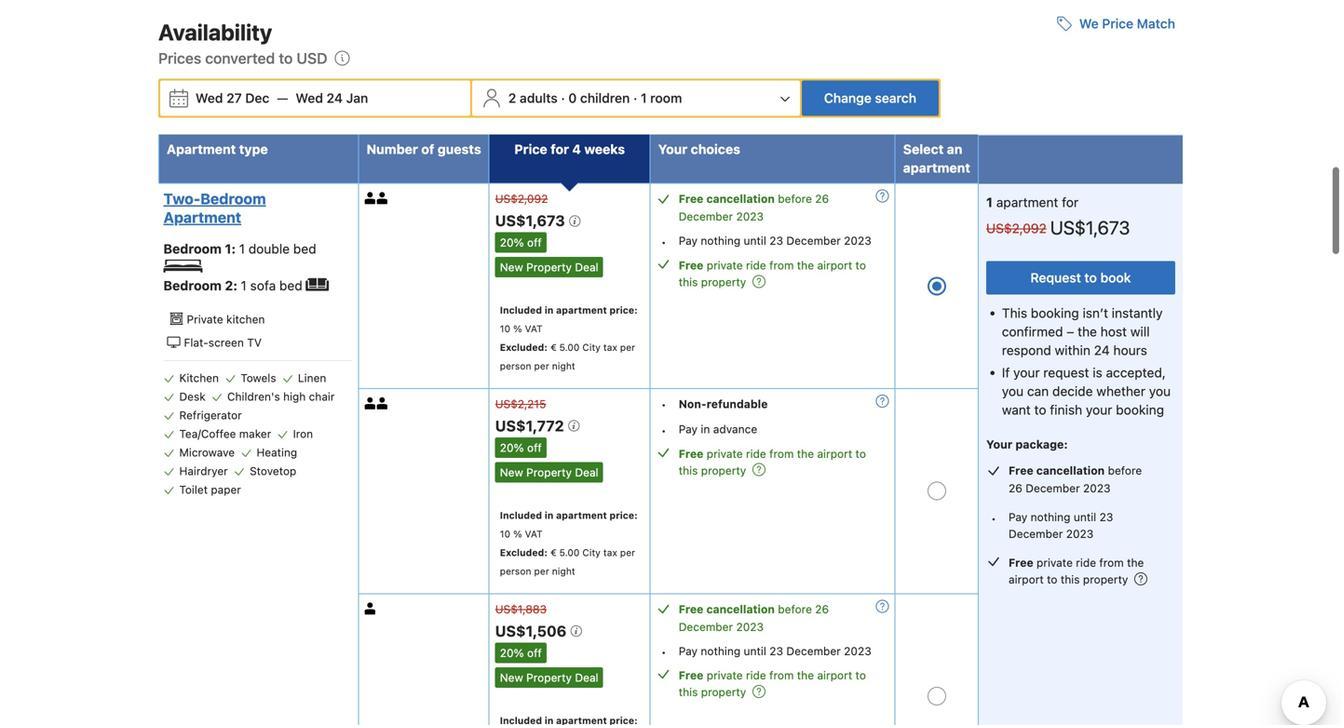 Task type: describe. For each thing, give the bounding box(es) containing it.
isn't
[[1083, 306, 1108, 321]]

wed 27 dec button
[[188, 82, 277, 115]]

20% off for us$1,673
[[500, 236, 542, 249]]

more details on meals and payment options image
[[876, 190, 889, 203]]

0 horizontal spatial us$1,673
[[495, 212, 569, 230]]

2 adults · 0 children · 1 room button
[[474, 81, 798, 116]]

20% for us$1,506
[[500, 647, 524, 660]]

excluded: for us$1,673
[[500, 342, 548, 353]]

change search button
[[802, 81, 939, 116]]

number of guests
[[367, 142, 481, 157]]

2
[[508, 90, 516, 106]]

27
[[227, 90, 242, 106]]

we price match
[[1079, 16, 1176, 31]]

apartment type
[[167, 142, 268, 157]]

1 vertical spatial before
[[1108, 464, 1142, 477]]

we
[[1079, 16, 1099, 31]]

choices
[[691, 142, 741, 157]]

paper
[[211, 484, 241, 497]]

desk
[[179, 390, 206, 403]]

prices converted to usd
[[158, 49, 327, 67]]

usd
[[297, 49, 327, 67]]

bedroom 1:
[[163, 241, 239, 257]]

stovetop
[[250, 465, 296, 478]]

—
[[277, 90, 288, 106]]

your for your package:
[[986, 438, 1013, 451]]

20% off. you're getting a reduced rate because this property is offering a new property deal.. element for us$1,772
[[495, 438, 547, 458]]

pay nothing until 23 december 2023 for more details on meals and payment options image at the right top of page
[[679, 234, 872, 247]]

€ 5.00 city tax per person per night for us$1,673
[[500, 342, 635, 372]]

new for us$1,506
[[500, 671, 523, 684]]

advance
[[713, 423, 757, 436]]

more details on meals and payment options image for us$1,506
[[876, 600, 889, 613]]

off for us$1,673
[[527, 236, 542, 249]]

iron
[[293, 428, 313, 441]]

included for us$1,772
[[500, 510, 542, 521]]

heating
[[257, 446, 297, 459]]

1 vertical spatial nothing
[[1031, 511, 1071, 524]]

children's
[[227, 390, 280, 403]]

price: for us$1,772
[[610, 510, 638, 521]]

1 inside dropdown button
[[641, 90, 647, 106]]

confirmed –
[[1002, 324, 1074, 340]]

10 for us$1,772
[[500, 529, 511, 540]]

maker
[[239, 428, 271, 441]]

20% off for us$1,772
[[500, 442, 542, 455]]

1 sofa bed
[[241, 278, 306, 293]]

5.00 for us$1,673
[[559, 342, 580, 353]]

two-bedroom apartment
[[163, 190, 266, 226]]

price for 4 weeks
[[515, 142, 625, 157]]

two-
[[163, 190, 200, 208]]

1 vertical spatial price
[[515, 142, 548, 157]]

us$2,215
[[495, 398, 546, 411]]

your for your choices
[[658, 142, 688, 157]]

is
[[1093, 365, 1103, 381]]

bed for 1 double bed
[[293, 241, 316, 257]]

high
[[283, 390, 306, 403]]

20% off for us$1,506
[[500, 647, 542, 660]]

deal for us$1,506
[[575, 671, 599, 684]]

1 vertical spatial for
[[1062, 195, 1079, 210]]

in for us$1,772
[[545, 510, 554, 521]]

want
[[1002, 403, 1031, 418]]

before 26 december 2023 for us$1,506's more details on meals and payment options icon
[[679, 603, 829, 634]]

whether
[[1097, 384, 1146, 399]]

0 vertical spatial nothing
[[701, 234, 741, 247]]

us$2,092 us$1,673
[[986, 217, 1130, 239]]

dec
[[245, 90, 269, 106]]

24 inside this booking isn't instantly confirmed – the host will respond within 24 hours if your request is accepted, you can decide whether you want to finish your booking
[[1094, 343, 1110, 358]]

new for us$1,772
[[500, 466, 523, 479]]

finish
[[1050, 403, 1083, 418]]

children's high chair
[[227, 390, 335, 403]]

to inside this booking isn't instantly confirmed – the host will respond within 24 hours if your request is accepted, you can decide whether you want to finish your booking
[[1035, 403, 1047, 418]]

hours
[[1114, 343, 1148, 358]]

screen
[[208, 336, 244, 349]]

type
[[239, 142, 268, 157]]

0 horizontal spatial 24
[[327, 90, 343, 106]]

us$1,772
[[495, 418, 568, 435]]

night for us$1,772
[[552, 566, 575, 577]]

two-bedroom apartment link
[[163, 190, 348, 227]]

0 vertical spatial booking
[[1031, 306, 1079, 321]]

sofa
[[250, 278, 276, 293]]

from for us$1,506's more details on meals and payment options icon
[[770, 670, 794, 683]]

2 you from the left
[[1149, 384, 1171, 399]]

adults
[[520, 90, 558, 106]]

0 vertical spatial until
[[744, 234, 767, 247]]

request
[[1044, 365, 1089, 381]]

the inside this booking isn't instantly confirmed – the host will respond within 24 hours if your request is accepted, you can decide whether you want to finish your booking
[[1078, 324, 1097, 340]]

toilet paper
[[179, 484, 241, 497]]

double
[[249, 241, 290, 257]]

tea/coffee
[[179, 428, 236, 441]]

23 for more details on meals and payment options image at the right top of page
[[770, 234, 783, 247]]

an
[[947, 142, 963, 157]]

0 horizontal spatial your
[[1014, 365, 1040, 381]]

23 for us$1,506's more details on meals and payment options icon
[[770, 645, 783, 658]]

us$1,883
[[495, 603, 547, 616]]

1 vertical spatial until
[[1074, 511, 1097, 524]]

new property deal for us$1,673
[[500, 261, 599, 274]]

off for us$1,772
[[527, 442, 542, 455]]

your choices
[[658, 142, 741, 157]]

towels
[[241, 372, 276, 385]]

new property deal. a reduced rate for the property's first 3 customers during its first 90 days on booking.com.. element for us$1,772
[[495, 462, 603, 483]]

city for us$1,772
[[583, 547, 601, 558]]

2 vertical spatial until
[[744, 645, 767, 658]]

vat for us$1,673
[[525, 323, 543, 334]]

this booking isn't instantly confirmed – the host will respond within 24 hours if your request is accepted, you can decide whether you want to finish your booking
[[1002, 306, 1171, 418]]

20% off. you're getting a reduced rate because this property is offering a new property deal.. element for us$1,673
[[495, 233, 547, 253]]

instantly
[[1112, 306, 1163, 321]]

linen
[[298, 372, 326, 385]]

private
[[187, 313, 223, 326]]

of
[[421, 142, 434, 157]]

respond
[[1002, 343, 1051, 358]]

before for us$1,506's more details on meals and payment options icon
[[778, 603, 812, 616]]

included for us$1,673
[[500, 305, 542, 316]]

kitchen
[[179, 372, 219, 385]]

decide
[[1053, 384, 1093, 399]]

non-refundable
[[679, 398, 768, 411]]

free cancellation for us$1,506's more details on meals and payment options icon
[[679, 603, 775, 616]]

more details on meals and payment options image for us$1,772
[[876, 395, 889, 408]]

prices
[[158, 49, 201, 67]]

select an apartment
[[903, 142, 971, 176]]

bed for 1 sofa bed
[[279, 278, 303, 293]]

us$2,092 for us$2,092 us$1,673
[[986, 221, 1047, 236]]

chair
[[309, 390, 335, 403]]

cancellation for more details on meals and payment options image at the right top of page
[[707, 192, 775, 206]]

1 for 1 apartment for
[[986, 195, 993, 210]]

0 vertical spatial apartment
[[167, 142, 236, 157]]

1 · from the left
[[561, 90, 565, 106]]

1 double bed
[[239, 241, 316, 257]]

1 vertical spatial before 26 december 2023
[[1009, 464, 1142, 495]]

wed 27 dec — wed 24 jan
[[196, 90, 368, 106]]

pay in advance
[[679, 423, 757, 436]]

microwave
[[179, 446, 235, 459]]

converted
[[205, 49, 275, 67]]

€ 5.00 city tax per person per night for us$1,772
[[500, 547, 635, 577]]



Task type: vqa. For each thing, say whether or not it's contained in the screenshot.
Miles within Carson 14 Miles away
no



Task type: locate. For each thing, give the bounding box(es) containing it.
1 vertical spatial free cancellation
[[1009, 464, 1105, 477]]

your down whether on the bottom right of page
[[1086, 403, 1113, 418]]

non-
[[679, 398, 707, 411]]

select
[[903, 142, 944, 157]]

1 you from the left
[[1002, 384, 1024, 399]]

1 % from the top
[[513, 323, 522, 334]]

vat up us$1,883
[[525, 529, 543, 540]]

you up want
[[1002, 384, 1024, 399]]

deal for us$1,673
[[575, 261, 599, 274]]

5.00
[[559, 342, 580, 353], [559, 547, 580, 558]]

1 horizontal spatial us$1,673
[[1050, 217, 1130, 239]]

0 vertical spatial off
[[527, 236, 542, 249]]

this
[[1002, 306, 1028, 321]]

property for us$1,772
[[526, 466, 572, 479]]

1 vertical spatial 26
[[1009, 482, 1023, 495]]

1 for 1 sofa bed
[[241, 278, 247, 293]]

included
[[500, 305, 542, 316], [500, 510, 542, 521]]

0 horizontal spatial booking
[[1031, 306, 1079, 321]]

booking up confirmed –
[[1031, 306, 1079, 321]]

3 new from the top
[[500, 671, 523, 684]]

0 vertical spatial person
[[500, 361, 531, 372]]

cancellation for us$1,506's more details on meals and payment options icon
[[707, 603, 775, 616]]

2 new from the top
[[500, 466, 523, 479]]

0 vertical spatial 23
[[770, 234, 783, 247]]

1 price: from the top
[[610, 305, 638, 316]]

1 vertical spatial €
[[551, 547, 557, 558]]

to inside 'button'
[[1085, 270, 1097, 286]]

1 new from the top
[[500, 261, 523, 274]]

20%
[[500, 236, 524, 249], [500, 442, 524, 455], [500, 647, 524, 660]]

bedroom 2:
[[163, 278, 241, 293]]

0 vertical spatial for
[[551, 142, 569, 157]]

23 inside pay nothing until 23 december 2023
[[1100, 511, 1113, 524]]

new property deal for us$1,772
[[500, 466, 599, 479]]

weeks
[[584, 142, 625, 157]]

2 20% off from the top
[[500, 442, 542, 455]]

1 vertical spatial vat
[[525, 529, 543, 540]]

0 vertical spatial bed
[[293, 241, 316, 257]]

1 more details on meals and payment options image from the top
[[876, 395, 889, 408]]

1 5.00 from the top
[[559, 342, 580, 353]]

us$1,673
[[495, 212, 569, 230], [1050, 217, 1130, 239]]

0 vertical spatial 10
[[500, 323, 511, 334]]

2 adults · 0 children · 1 room
[[508, 90, 682, 106]]

change search
[[824, 90, 917, 106]]

10
[[500, 323, 511, 334], [500, 529, 511, 540]]

2 vertical spatial 20%
[[500, 647, 524, 660]]

person for us$1,772
[[500, 566, 531, 577]]

we price match button
[[1050, 7, 1183, 41]]

children
[[580, 90, 630, 106]]

1 up us$2,092 us$1,673
[[986, 195, 993, 210]]

2 deal from the top
[[575, 466, 599, 479]]

1 vertical spatial off
[[527, 442, 542, 455]]

2 more details on meals and payment options image from the top
[[876, 600, 889, 613]]

night for us$1,673
[[552, 361, 575, 372]]

1 apartment for
[[986, 195, 1079, 210]]

2 new property deal from the top
[[500, 466, 599, 479]]

1 vertical spatial person
[[500, 566, 531, 577]]

price left 4
[[515, 142, 548, 157]]

€
[[551, 342, 557, 353], [551, 547, 557, 558]]

new for us$1,673
[[500, 261, 523, 274]]

2 vertical spatial new property deal. a reduced rate for the property's first 3 customers during its first 90 days on booking.com.. element
[[495, 668, 603, 688]]

1 new property deal. a reduced rate for the property's first 3 customers during its first 90 days on booking.com.. element from the top
[[495, 257, 603, 278]]

us$2,092 for us$2,092
[[495, 192, 548, 206]]

your left 'choices' at the right top
[[658, 142, 688, 157]]

1 20% from the top
[[500, 236, 524, 249]]

apartment inside two-bedroom apartment
[[163, 209, 241, 226]]

off for us$1,506
[[527, 647, 542, 660]]

· left 0
[[561, 90, 565, 106]]

occupancy image
[[365, 192, 377, 205], [377, 192, 389, 205], [377, 398, 389, 410]]

2 5.00 from the top
[[559, 547, 580, 558]]

tea/coffee maker
[[179, 428, 271, 441]]

2 vertical spatial 20% off
[[500, 647, 542, 660]]

3 new property deal. a reduced rate for the property's first 3 customers during its first 90 days on booking.com.. element from the top
[[495, 668, 603, 688]]

0 vertical spatial before
[[778, 192, 812, 206]]

0 horizontal spatial for
[[551, 142, 569, 157]]

€ for us$1,673
[[551, 342, 557, 353]]

included in apartment price: 10 % vat for us$1,772
[[500, 510, 638, 540]]

1 left sofa
[[241, 278, 247, 293]]

26 for more details on meals and payment options image at the right top of page
[[815, 192, 829, 206]]

0 vertical spatial %
[[513, 323, 522, 334]]

2 night from the top
[[552, 566, 575, 577]]

20% off. you're getting a reduced rate because this property is offering a new property deal.. element
[[495, 233, 547, 253], [495, 438, 547, 458], [495, 643, 547, 664]]

2 € from the top
[[551, 547, 557, 558]]

vat for us$1,772
[[525, 529, 543, 540]]

your down want
[[986, 438, 1013, 451]]

2 vertical spatial property
[[526, 671, 572, 684]]

2 vertical spatial nothing
[[701, 645, 741, 658]]

% for us$1,673
[[513, 323, 522, 334]]

0 vertical spatial 26
[[815, 192, 829, 206]]

property for us$1,673
[[526, 261, 572, 274]]

20% for us$1,772
[[500, 442, 524, 455]]

free
[[679, 192, 704, 206], [679, 259, 704, 272], [679, 447, 704, 460], [1009, 464, 1034, 477], [1009, 557, 1034, 570], [679, 603, 704, 616], [679, 670, 704, 683]]

included in apartment price: 10 % vat for us$1,673
[[500, 305, 638, 334]]

1 vat from the top
[[525, 323, 543, 334]]

1 20% off from the top
[[500, 236, 542, 249]]

1 occupancy image from the top
[[365, 398, 377, 410]]

1 vertical spatial us$2,092
[[986, 221, 1047, 236]]

5.00 up us$1,772
[[559, 342, 580, 353]]

% up us$2,215
[[513, 323, 522, 334]]

0 vertical spatial price:
[[610, 305, 638, 316]]

new property deal. a reduced rate for the property's first 3 customers during its first 90 days on booking.com.. element for us$1,673
[[495, 257, 603, 278]]

person up us$1,883
[[500, 566, 531, 577]]

2 person from the top
[[500, 566, 531, 577]]

change
[[824, 90, 872, 106]]

your
[[658, 142, 688, 157], [986, 438, 1013, 451]]

bed right double
[[293, 241, 316, 257]]

20% for us$1,673
[[500, 236, 524, 249]]

26 for us$1,506's more details on meals and payment options icon
[[815, 603, 829, 616]]

2 vertical spatial new
[[500, 671, 523, 684]]

night up us$1,506 at the bottom of page
[[552, 566, 575, 577]]

3 off from the top
[[527, 647, 542, 660]]

1 excluded: from the top
[[500, 342, 548, 353]]

bed
[[293, 241, 316, 257], [279, 278, 303, 293]]

1 € 5.00 city tax per person per night from the top
[[500, 342, 635, 372]]

included in apartment price: 10 % vat
[[500, 305, 638, 334], [500, 510, 638, 540]]

1 20% off. you're getting a reduced rate because this property is offering a new property deal.. element from the top
[[495, 233, 547, 253]]

availability
[[158, 19, 272, 45]]

1 vertical spatial booking
[[1116, 403, 1164, 418]]

night
[[552, 361, 575, 372], [552, 566, 575, 577]]

more details on meals and payment options image
[[876, 395, 889, 408], [876, 600, 889, 613]]

1 vertical spatial occupancy image
[[365, 603, 377, 615]]

price: for us$1,673
[[610, 305, 638, 316]]

10 for us$1,673
[[500, 323, 511, 334]]

us$2,092 down price for 4 weeks
[[495, 192, 548, 206]]

1 horizontal spatial you
[[1149, 384, 1171, 399]]

2 vertical spatial deal
[[575, 671, 599, 684]]

€ 5.00 city tax per person per night up us$2,215
[[500, 342, 635, 372]]

tax for us$1,673
[[603, 342, 617, 353]]

apartment
[[167, 142, 236, 157], [163, 209, 241, 226]]

new property deal for us$1,506
[[500, 671, 599, 684]]

0 vertical spatial new
[[500, 261, 523, 274]]

1 vertical spatial cancellation
[[1037, 464, 1105, 477]]

2 vertical spatial in
[[545, 510, 554, 521]]

0 vertical spatial night
[[552, 361, 575, 372]]

match
[[1137, 16, 1176, 31]]

kitchen
[[226, 313, 265, 326]]

1 vertical spatial 20%
[[500, 442, 524, 455]]

us$1,673 up request to book
[[1050, 217, 1130, 239]]

0 horizontal spatial price
[[515, 142, 548, 157]]

1 night from the top
[[552, 361, 575, 372]]

us$2,092
[[495, 192, 548, 206], [986, 221, 1047, 236]]

2 vertical spatial new property deal
[[500, 671, 599, 684]]

2 included in apartment price: 10 % vat from the top
[[500, 510, 638, 540]]

0 vertical spatial your
[[1014, 365, 1040, 381]]

3 property from the top
[[526, 671, 572, 684]]

2 20% from the top
[[500, 442, 524, 455]]

toilet
[[179, 484, 208, 497]]

2 vertical spatial 26
[[815, 603, 829, 616]]

within
[[1055, 343, 1091, 358]]

person for us$1,673
[[500, 361, 531, 372]]

1 horizontal spatial price
[[1102, 16, 1134, 31]]

· right 'children'
[[633, 90, 637, 106]]

2 off from the top
[[527, 442, 542, 455]]

free cancellation for more details on meals and payment options image at the right top of page
[[679, 192, 775, 206]]

city for us$1,673
[[583, 342, 601, 353]]

0 vertical spatial occupancy image
[[365, 398, 377, 410]]

1 € from the top
[[551, 342, 557, 353]]

person up us$2,215
[[500, 361, 531, 372]]

1 vertical spatial new property deal. a reduced rate for the property's first 3 customers during its first 90 days on booking.com.. element
[[495, 462, 603, 483]]

% for us$1,772
[[513, 529, 522, 540]]

•
[[661, 236, 667, 249], [661, 398, 667, 411], [661, 424, 667, 437], [991, 512, 997, 525], [661, 646, 667, 659]]

guests
[[438, 142, 481, 157]]

2 new property deal. a reduced rate for the property's first 3 customers during its first 90 days on booking.com.. element from the top
[[495, 462, 603, 483]]

3 20% off. you're getting a reduced rate because this property is offering a new property deal.. element from the top
[[495, 643, 547, 664]]

1 for 1 double bed
[[239, 241, 245, 257]]

1 vertical spatial %
[[513, 529, 522, 540]]

1 vertical spatial 24
[[1094, 343, 1110, 358]]

4
[[572, 142, 581, 157]]

private kitchen
[[187, 313, 265, 326]]

2 % from the top
[[513, 529, 522, 540]]

excluded:
[[500, 342, 548, 353], [500, 547, 548, 558]]

in for us$1,673
[[545, 305, 554, 316]]

ride
[[746, 259, 766, 272], [746, 447, 766, 460], [1076, 557, 1096, 570], [746, 670, 766, 683]]

1 vertical spatial new property deal
[[500, 466, 599, 479]]

1 deal from the top
[[575, 261, 599, 274]]

0 vertical spatial included
[[500, 305, 542, 316]]

search
[[875, 90, 917, 106]]

1 vertical spatial included in apartment price: 10 % vat
[[500, 510, 638, 540]]

2 property from the top
[[526, 466, 572, 479]]

us$1,673 down price for 4 weeks
[[495, 212, 569, 230]]

apartment left type at the left
[[167, 142, 236, 157]]

1 horizontal spatial booking
[[1116, 403, 1164, 418]]

apartment down two- in the top of the page
[[163, 209, 241, 226]]

0 vertical spatial your
[[658, 142, 688, 157]]

1 wed from the left
[[196, 90, 223, 106]]

0 vertical spatial 20% off. you're getting a reduced rate because this property is offering a new property deal.. element
[[495, 233, 547, 253]]

us$1,506
[[495, 623, 570, 641]]

26
[[815, 192, 829, 206], [1009, 482, 1023, 495], [815, 603, 829, 616]]

room
[[650, 90, 682, 106]]

free cancellation
[[679, 192, 775, 206], [1009, 464, 1105, 477], [679, 603, 775, 616]]

0 vertical spatial € 5.00 city tax per person per night
[[500, 342, 635, 372]]

€ for us$1,772
[[551, 547, 557, 558]]

0 vertical spatial 20%
[[500, 236, 524, 249]]

1 vertical spatial pay nothing until 23 december 2023
[[1009, 511, 1113, 541]]

2 vertical spatial pay nothing until 23 december 2023
[[679, 645, 872, 658]]

0 vertical spatial price
[[1102, 16, 1134, 31]]

3 new property deal from the top
[[500, 671, 599, 684]]

1 vertical spatial night
[[552, 566, 575, 577]]

excluded: up us$2,215
[[500, 342, 548, 353]]

0 vertical spatial us$2,092
[[495, 192, 548, 206]]

pay nothing until 23 december 2023 for us$1,506's more details on meals and payment options icon
[[679, 645, 872, 658]]

0
[[569, 90, 577, 106]]

24 down host
[[1094, 343, 1110, 358]]

new
[[500, 261, 523, 274], [500, 466, 523, 479], [500, 671, 523, 684]]

price right 'we'
[[1102, 16, 1134, 31]]

book
[[1101, 270, 1131, 286]]

will
[[1131, 324, 1150, 340]]

wed left 27
[[196, 90, 223, 106]]

new property deal. a reduced rate for the property's first 3 customers during its first 90 days on booking.com.. element for us$1,506
[[495, 668, 603, 688]]

us$2,092 down 1 apartment for
[[986, 221, 1047, 236]]

20% off. you're getting a reduced rate because this property is offering a new property deal.. element for us$1,506
[[495, 643, 547, 664]]

1 vertical spatial bed
[[279, 278, 303, 293]]

1 vertical spatial city
[[583, 547, 601, 558]]

5.00 for us$1,772
[[559, 547, 580, 558]]

1 horizontal spatial us$2,092
[[986, 221, 1047, 236]]

jan
[[346, 90, 368, 106]]

1 vertical spatial your
[[1086, 403, 1113, 418]]

0 vertical spatial vat
[[525, 323, 543, 334]]

0 vertical spatial property
[[526, 261, 572, 274]]

€ 5.00 city tax per person per night
[[500, 342, 635, 372], [500, 547, 635, 577]]

for
[[551, 142, 569, 157], [1062, 195, 1079, 210]]

0 horizontal spatial wed
[[196, 90, 223, 106]]

1 horizontal spatial your
[[1086, 403, 1113, 418]]

2 · from the left
[[633, 90, 637, 106]]

1 vertical spatial apartment
[[163, 209, 241, 226]]

0 vertical spatial cancellation
[[707, 192, 775, 206]]

excluded: up us$1,883
[[500, 547, 548, 558]]

1 tax from the top
[[603, 342, 617, 353]]

request to book
[[1031, 270, 1131, 286]]

3 20% off from the top
[[500, 647, 542, 660]]

1 vertical spatial deal
[[575, 466, 599, 479]]

2 wed from the left
[[296, 90, 323, 106]]

off
[[527, 236, 542, 249], [527, 442, 542, 455], [527, 647, 542, 660]]

1 vertical spatial more details on meals and payment options image
[[876, 600, 889, 613]]

apartment
[[903, 160, 971, 176], [997, 195, 1059, 210], [556, 305, 607, 316], [556, 510, 607, 521]]

price inside dropdown button
[[1102, 16, 1134, 31]]

24 left "jan"
[[327, 90, 343, 106]]

1 vertical spatial 23
[[1100, 511, 1113, 524]]

1 left room
[[641, 90, 647, 106]]

before for more details on meals and payment options image at the right top of page
[[778, 192, 812, 206]]

0 vertical spatial 20% off
[[500, 236, 542, 249]]

2 price: from the top
[[610, 510, 638, 521]]

2 vat from the top
[[525, 529, 543, 540]]

0 vertical spatial 5.00
[[559, 342, 580, 353]]

from for us$1,772's more details on meals and payment options icon
[[770, 447, 794, 460]]

1 10 from the top
[[500, 323, 511, 334]]

price:
[[610, 305, 638, 316], [610, 510, 638, 521]]

20% off
[[500, 236, 542, 249], [500, 442, 542, 455], [500, 647, 542, 660]]

1 new property deal from the top
[[500, 261, 599, 274]]

2 vertical spatial 20% off. you're getting a reduced rate because this property is offering a new property deal.. element
[[495, 643, 547, 664]]

1 vertical spatial in
[[701, 423, 710, 436]]

refrigerator
[[179, 409, 242, 422]]

10 up us$2,215
[[500, 323, 511, 334]]

pay
[[679, 234, 698, 247], [679, 423, 698, 436], [1009, 511, 1028, 524], [679, 645, 698, 658]]

your right if
[[1014, 365, 1040, 381]]

0 vertical spatial city
[[583, 342, 601, 353]]

private
[[707, 259, 743, 272], [707, 447, 743, 460], [1037, 557, 1073, 570], [707, 670, 743, 683]]

host
[[1101, 324, 1127, 340]]

night up us$1,772
[[552, 361, 575, 372]]

1 vertical spatial tax
[[603, 547, 617, 558]]

2 € 5.00 city tax per person per night from the top
[[500, 547, 635, 577]]

% up us$1,883
[[513, 529, 522, 540]]

for up us$2,092 us$1,673
[[1062, 195, 1079, 210]]

0 horizontal spatial you
[[1002, 384, 1024, 399]]

1 left double
[[239, 241, 245, 257]]

0 vertical spatial pay nothing until 23 december 2023
[[679, 234, 872, 247]]

wed right —
[[296, 90, 323, 106]]

your package:
[[986, 438, 1068, 451]]

2 tax from the top
[[603, 547, 617, 558]]

property for us$1,506
[[526, 671, 572, 684]]

2 vertical spatial before
[[778, 603, 812, 616]]

request to book button
[[986, 261, 1176, 295]]

3 20% from the top
[[500, 647, 524, 660]]

refundable
[[707, 398, 768, 411]]

1 horizontal spatial ·
[[633, 90, 637, 106]]

€ 5.00 city tax per person per night up us$1,883
[[500, 547, 635, 577]]

1 vertical spatial € 5.00 city tax per person per night
[[500, 547, 635, 577]]

deal
[[575, 261, 599, 274], [575, 466, 599, 479], [575, 671, 599, 684]]

couch image
[[306, 278, 329, 291]]

0 horizontal spatial your
[[658, 142, 688, 157]]

1 included from the top
[[500, 305, 542, 316]]

vat up us$2,215
[[525, 323, 543, 334]]

1 property from the top
[[526, 261, 572, 274]]

new property deal
[[500, 261, 599, 274], [500, 466, 599, 479], [500, 671, 599, 684]]

from for more details on meals and payment options image at the right top of page
[[770, 259, 794, 272]]

1 off from the top
[[527, 236, 542, 249]]

1 city from the top
[[583, 342, 601, 353]]

cancellation
[[707, 192, 775, 206], [1037, 464, 1105, 477], [707, 603, 775, 616]]

if
[[1002, 365, 1010, 381]]

for left 4
[[551, 142, 569, 157]]

1 vertical spatial 20% off
[[500, 442, 542, 455]]

10 up us$1,883
[[500, 529, 511, 540]]

package:
[[1016, 438, 1068, 451]]

2 excluded: from the top
[[500, 547, 548, 558]]

booking down whether on the bottom right of page
[[1116, 403, 1164, 418]]

new property deal. a reduced rate for the property's first 3 customers during its first 90 days on booking.com.. element
[[495, 257, 603, 278], [495, 462, 603, 483], [495, 668, 603, 688]]

2 20% off. you're getting a reduced rate because this property is offering a new property deal.. element from the top
[[495, 438, 547, 458]]

tax for us$1,772
[[603, 547, 617, 558]]

0 vertical spatial 24
[[327, 90, 343, 106]]

1 included in apartment price: 10 % vat from the top
[[500, 305, 638, 334]]

2 vertical spatial cancellation
[[707, 603, 775, 616]]

nothing
[[701, 234, 741, 247], [1031, 511, 1071, 524], [701, 645, 741, 658]]

0 vertical spatial tax
[[603, 342, 617, 353]]

2 10 from the top
[[500, 529, 511, 540]]

us$2,092 inside us$2,092 us$1,673
[[986, 221, 1047, 236]]

occupancy image
[[365, 398, 377, 410], [365, 603, 377, 615]]

in
[[545, 305, 554, 316], [701, 423, 710, 436], [545, 510, 554, 521]]

0 vertical spatial in
[[545, 305, 554, 316]]

€ up us$1,772
[[551, 342, 557, 353]]

deal for us$1,772
[[575, 466, 599, 479]]

excluded: for us$1,772
[[500, 547, 548, 558]]

2 included from the top
[[500, 510, 542, 521]]

€ up us$1,506 at the bottom of page
[[551, 547, 557, 558]]

2 occupancy image from the top
[[365, 603, 377, 615]]

1 vertical spatial new
[[500, 466, 523, 479]]

5.00 up us$1,506 at the bottom of page
[[559, 547, 580, 558]]

property
[[701, 276, 746, 289], [701, 464, 746, 477], [1083, 573, 1128, 586], [701, 686, 746, 699]]

hairdryer
[[179, 465, 228, 478]]

0 vertical spatial excluded:
[[500, 342, 548, 353]]

2 city from the top
[[583, 547, 601, 558]]

bed left couch image
[[279, 278, 303, 293]]

flat-screen tv
[[184, 336, 262, 349]]

you down accepted,
[[1149, 384, 1171, 399]]

2 vertical spatial before 26 december 2023
[[679, 603, 829, 634]]

before 26 december 2023 for more details on meals and payment options image at the right top of page
[[679, 192, 829, 223]]

0 horizontal spatial us$2,092
[[495, 192, 548, 206]]

to
[[279, 49, 293, 67], [856, 259, 866, 272], [1085, 270, 1097, 286], [1035, 403, 1047, 418], [856, 447, 866, 460], [1047, 573, 1058, 586], [856, 670, 866, 683]]

1 person from the top
[[500, 361, 531, 372]]

3 deal from the top
[[575, 671, 599, 684]]



